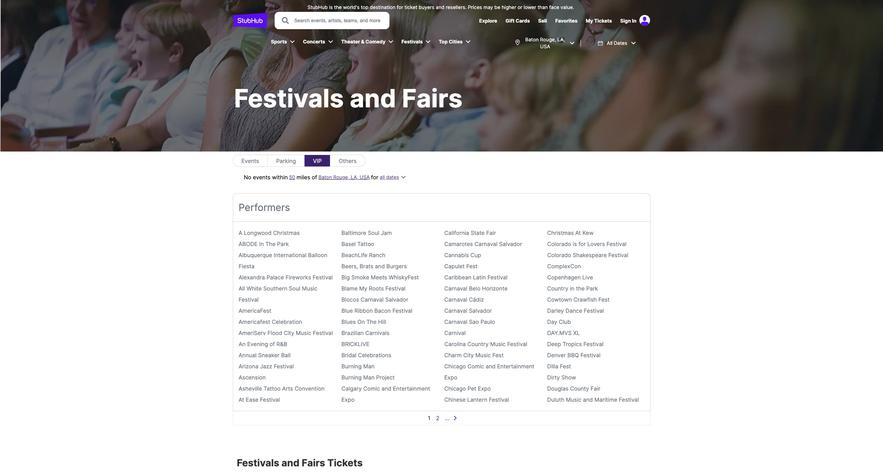 Task type: locate. For each thing, give the bounding box(es) containing it.
1 vertical spatial fair
[[591, 386, 600, 393]]

carnaval up carnaval salvador link
[[444, 297, 467, 304]]

expo for calgary comic and entertainment expo
[[341, 397, 355, 404]]

comic down charm city music fest
[[468, 363, 484, 370]]

burning up the calgary
[[341, 375, 362, 381]]

la, down the others
[[351, 174, 358, 180]]

1 burning from the top
[[341, 363, 362, 370]]

others button
[[330, 155, 365, 167]]

entertainment for chicago comic and entertainment expo
[[497, 363, 534, 370]]

chinese lantern festival link
[[444, 397, 509, 404]]

colorado up complexcon link at the bottom of page
[[547, 252, 571, 259]]

city
[[284, 330, 294, 337], [463, 352, 474, 359]]

0 vertical spatial expo
[[444, 375, 457, 381]]

0 vertical spatial baton
[[525, 37, 539, 42]]

and inside the calgary comic and entertainment expo
[[382, 386, 391, 393]]

0 horizontal spatial all
[[239, 285, 245, 292]]

0 vertical spatial all
[[607, 40, 612, 46]]

1 horizontal spatial all
[[607, 40, 612, 46]]

blocos carnaval salvador
[[341, 297, 408, 304]]

ameriserv
[[239, 330, 266, 337]]

the right on
[[366, 319, 377, 326]]

1 vertical spatial colorado
[[547, 252, 571, 259]]

my down smoke
[[359, 285, 367, 292]]

carnaval for carnaval sao paulo
[[444, 319, 467, 326]]

arts
[[282, 386, 293, 393]]

0 vertical spatial burning
[[341, 363, 362, 370]]

0 vertical spatial the
[[334, 4, 342, 10]]

ball
[[281, 352, 291, 359]]

1 vertical spatial my
[[359, 285, 367, 292]]

2 vertical spatial festivals
[[237, 458, 279, 470]]

salvador for camarotes carnaval salvador
[[499, 241, 522, 248]]

crawfish
[[574, 297, 597, 304]]

is right stubhub at the top of page
[[329, 4, 333, 10]]

carnaval belo horizonte
[[444, 285, 508, 292]]

in for sign
[[632, 18, 636, 24]]

0 horizontal spatial baton
[[319, 174, 332, 180]]

events
[[241, 158, 259, 164]]

country in the park
[[547, 285, 598, 292]]

fair up duluth music and maritime festival
[[591, 386, 600, 393]]

1 vertical spatial all
[[239, 285, 245, 292]]

1 vertical spatial country
[[467, 341, 489, 348]]

blame my roots festival
[[341, 285, 405, 292]]

1 horizontal spatial tattoo
[[357, 241, 374, 248]]

1 vertical spatial tattoo
[[264, 386, 281, 393]]

chicago comic and entertainment expo link
[[444, 363, 534, 381]]

0 vertical spatial man
[[363, 363, 375, 370]]

ease
[[246, 397, 258, 404]]

of
[[312, 174, 317, 181], [270, 341, 275, 348]]

0 vertical spatial for
[[397, 4, 403, 10]]

at left kew
[[575, 230, 581, 237]]

entertainment inside chicago comic and entertainment expo
[[497, 363, 534, 370]]

paulo
[[480, 319, 495, 326]]

0 horizontal spatial salvador
[[385, 297, 408, 304]]

fairs for festivals and fairs
[[402, 83, 463, 113]]

fairs for festivals and fairs tickets
[[302, 458, 325, 470]]

usa down sell
[[540, 44, 550, 49]]

chicago up chinese
[[444, 386, 466, 393]]

chicago inside chicago comic and entertainment expo
[[444, 363, 466, 370]]

white
[[247, 285, 262, 292]]

cities
[[449, 39, 463, 45]]

fireworks
[[286, 274, 311, 281]]

chinese
[[444, 397, 466, 404]]

0 horizontal spatial is
[[329, 4, 333, 10]]

1 vertical spatial for
[[371, 174, 378, 181]]

at
[[575, 230, 581, 237], [239, 397, 244, 404]]

expo up the chicago pet expo
[[444, 375, 457, 381]]

country up cowtown
[[547, 285, 568, 292]]

1 vertical spatial the
[[576, 285, 585, 292]]

1 vertical spatial comic
[[363, 386, 380, 393]]

tattoo left arts
[[264, 386, 281, 393]]

0 vertical spatial festivals
[[402, 39, 423, 45]]

baton
[[525, 37, 539, 42], [319, 174, 332, 180]]

fairs
[[402, 83, 463, 113], [302, 458, 325, 470]]

comic for chicago
[[468, 363, 484, 370]]

1 horizontal spatial comic
[[468, 363, 484, 370]]

1 vertical spatial salvador
[[385, 297, 408, 304]]

1 horizontal spatial fair
[[591, 386, 600, 393]]

0 horizontal spatial comic
[[363, 386, 380, 393]]

2 horizontal spatial expo
[[478, 386, 491, 393]]

whiskyfest
[[389, 274, 419, 281]]

in right sign
[[632, 18, 636, 24]]

park for country in the park
[[586, 285, 598, 292]]

is for stubhub
[[329, 4, 333, 10]]

0 vertical spatial at
[[575, 230, 581, 237]]

0 vertical spatial baton rouge, la, usa button
[[511, 32, 578, 54]]

0 horizontal spatial christmas
[[273, 230, 300, 237]]

1 horizontal spatial fairs
[[402, 83, 463, 113]]

city down 'celebration'
[[284, 330, 294, 337]]

cowtown
[[547, 297, 572, 304]]

americafest celebration
[[239, 319, 302, 326]]

0 horizontal spatial fairs
[[302, 458, 325, 470]]

0 horizontal spatial rouge,
[[333, 174, 349, 180]]

1 horizontal spatial at
[[575, 230, 581, 237]]

music down paulo
[[490, 341, 506, 348]]

for left all
[[371, 174, 378, 181]]

is down "christmas at kew"
[[573, 241, 577, 248]]

soul down fireworks in the bottom of the page
[[289, 285, 300, 292]]

soul inside all white southern soul music festival
[[289, 285, 300, 292]]

entertainment inside the calgary comic and entertainment expo
[[393, 386, 430, 393]]

value.
[[561, 4, 574, 10]]

big
[[341, 274, 350, 281]]

1 vertical spatial expo
[[478, 386, 491, 393]]

park down live
[[586, 285, 598, 292]]

1 vertical spatial the
[[366, 319, 377, 326]]

tattoo down baltimore soul jam
[[357, 241, 374, 248]]

1 horizontal spatial my
[[586, 18, 593, 24]]

salvador for blocos carnaval salvador
[[385, 297, 408, 304]]

1 vertical spatial entertainment
[[393, 386, 430, 393]]

dance
[[566, 308, 582, 315]]

0 horizontal spatial in
[[259, 241, 264, 248]]

colorado down "christmas at kew" link in the top right of the page
[[547, 241, 571, 248]]

carnaval for carnaval belo horizonte
[[444, 285, 467, 292]]

the for is
[[334, 4, 342, 10]]

burning man project
[[341, 375, 395, 381]]

expo inside chicago comic and entertainment expo
[[444, 375, 457, 381]]

jazz
[[260, 363, 272, 370]]

the for in
[[576, 285, 585, 292]]

all for all dates
[[607, 40, 612, 46]]

colorado shakespeare festival link
[[547, 252, 628, 259]]

cannabis
[[444, 252, 469, 259]]

1 vertical spatial in
[[259, 241, 264, 248]]

0 horizontal spatial baton rouge, la, usa button
[[319, 174, 370, 181]]

man down burning man link
[[363, 375, 375, 381]]

for left ticket at top left
[[397, 4, 403, 10]]

1 horizontal spatial of
[[312, 174, 317, 181]]

usa left all
[[360, 174, 370, 180]]

sell
[[538, 18, 547, 24]]

abode in the park
[[239, 241, 289, 248]]

0 vertical spatial of
[[312, 174, 317, 181]]

2 man from the top
[[363, 375, 375, 381]]

0 vertical spatial fairs
[[402, 83, 463, 113]]

christmas left kew
[[547, 230, 574, 237]]

comic for calgary
[[363, 386, 380, 393]]

christmas at kew link
[[547, 230, 594, 237]]

1 vertical spatial fairs
[[302, 458, 325, 470]]

all dates
[[607, 40, 627, 46]]

1 vertical spatial tickets
[[327, 458, 363, 470]]

pet
[[468, 386, 476, 393]]

1 vertical spatial baton
[[319, 174, 332, 180]]

music down fireworks in the bottom of the page
[[302, 285, 317, 292]]

evening
[[247, 341, 268, 348]]

americafest celebration link
[[239, 319, 302, 326]]

0 horizontal spatial fair
[[486, 230, 496, 237]]

0 horizontal spatial the
[[334, 4, 342, 10]]

1 horizontal spatial entertainment
[[497, 363, 534, 370]]

soul left jam
[[368, 230, 379, 237]]

1 vertical spatial at
[[239, 397, 244, 404]]

0 horizontal spatial tattoo
[[264, 386, 281, 393]]

all left white
[[239, 285, 245, 292]]

0 vertical spatial la,
[[557, 37, 565, 42]]

carnaval up carnival in the bottom of the page
[[444, 319, 467, 326]]

1 vertical spatial la,
[[351, 174, 358, 180]]

1 man from the top
[[363, 363, 375, 370]]

1 horizontal spatial soul
[[368, 230, 379, 237]]

comic inside chicago comic and entertainment expo
[[468, 363, 484, 370]]

carnivals
[[365, 330, 389, 337]]

festivals for festivals and fairs
[[234, 83, 344, 113]]

0 horizontal spatial expo
[[341, 397, 355, 404]]

sign
[[620, 18, 631, 24]]

burning down bridal
[[341, 363, 362, 370]]

0 vertical spatial fair
[[486, 230, 496, 237]]

ticket
[[405, 4, 417, 10]]

2 burning from the top
[[341, 375, 362, 381]]

sell link
[[538, 18, 547, 24]]

colorado shakespeare festival
[[547, 252, 628, 259]]

soul
[[368, 230, 379, 237], [289, 285, 300, 292]]

usa inside no events within 50 miles of baton rouge, la, usa
[[360, 174, 370, 180]]

americafest link
[[239, 308, 271, 315]]

annual sneaker ball link
[[239, 352, 291, 359]]

explore link
[[479, 18, 497, 24]]

basel tattoo
[[341, 241, 374, 248]]

1 vertical spatial park
[[586, 285, 598, 292]]

chicago for chicago comic and entertainment expo
[[444, 363, 466, 370]]

is
[[329, 4, 333, 10], [573, 241, 577, 248]]

day
[[547, 319, 557, 326]]

of left r&b at the bottom left of page
[[270, 341, 275, 348]]

and
[[436, 4, 444, 10], [350, 83, 396, 113], [375, 263, 385, 270], [486, 363, 496, 370], [382, 386, 391, 393], [583, 397, 593, 404], [282, 458, 299, 470]]

0 vertical spatial entertainment
[[497, 363, 534, 370]]

carnaval belo horizonte link
[[444, 285, 508, 292]]

rouge, inside baton rouge, la, usa
[[540, 37, 556, 42]]

baton down the vip at the left of the page
[[319, 174, 332, 180]]

is for colorado
[[573, 241, 577, 248]]

comic down burning man project link
[[363, 386, 380, 393]]

1 vertical spatial baton rouge, la, usa button
[[319, 174, 370, 181]]

music down carolina country music festival
[[475, 352, 491, 359]]

0 horizontal spatial the
[[265, 241, 276, 248]]

usa inside baton rouge, la, usa
[[540, 44, 550, 49]]

carnaval down carnaval cádiz "link" on the bottom of the page
[[444, 308, 467, 315]]

1 horizontal spatial christmas
[[547, 230, 574, 237]]

1 horizontal spatial expo
[[444, 375, 457, 381]]

county
[[570, 386, 589, 393]]

all left dates
[[607, 40, 612, 46]]

rouge, inside no events within 50 miles of baton rouge, la, usa
[[333, 174, 349, 180]]

fair right state
[[486, 230, 496, 237]]

1
[[428, 415, 430, 422]]

1 horizontal spatial rouge,
[[540, 37, 556, 42]]

favorites
[[555, 18, 577, 24]]

0 vertical spatial in
[[632, 18, 636, 24]]

1 horizontal spatial park
[[586, 285, 598, 292]]

0 vertical spatial is
[[329, 4, 333, 10]]

lower
[[524, 4, 536, 10]]

bacon
[[374, 308, 391, 315]]

man up burning man project link
[[363, 363, 375, 370]]

1 chicago from the top
[[444, 363, 466, 370]]

city right charm
[[463, 352, 474, 359]]

carnaval
[[475, 241, 498, 248], [444, 285, 467, 292], [361, 297, 384, 304], [444, 297, 467, 304], [444, 308, 467, 315], [444, 319, 467, 326]]

of right miles
[[312, 174, 317, 181]]

tattoo
[[357, 241, 374, 248], [264, 386, 281, 393]]

my right favorites 'link'
[[586, 18, 593, 24]]

1 vertical spatial is
[[573, 241, 577, 248]]

1 christmas from the left
[[273, 230, 300, 237]]

comic inside the calgary comic and entertainment expo
[[363, 386, 380, 393]]

0 horizontal spatial my
[[359, 285, 367, 292]]

1 vertical spatial man
[[363, 375, 375, 381]]

0 horizontal spatial park
[[277, 241, 289, 248]]

meets
[[371, 274, 387, 281]]

0 vertical spatial soul
[[368, 230, 379, 237]]

in
[[570, 285, 574, 292]]

fest down cup
[[466, 263, 478, 270]]

park for abode in the park
[[277, 241, 289, 248]]

park up international
[[277, 241, 289, 248]]

colorado for colorado is for lovers festival
[[547, 241, 571, 248]]

bridal celebrations link
[[341, 352, 391, 359]]

comic
[[468, 363, 484, 370], [363, 386, 380, 393]]

0 horizontal spatial soul
[[289, 285, 300, 292]]

the for hill
[[366, 319, 377, 326]]

1 horizontal spatial baton
[[525, 37, 539, 42]]

the right in
[[576, 285, 585, 292]]

chicago down charm
[[444, 363, 466, 370]]

colorado for colorado shakespeare festival
[[547, 252, 571, 259]]

expo inside the calgary comic and entertainment expo
[[341, 397, 355, 404]]

may
[[484, 4, 493, 10]]

1 horizontal spatial usa
[[540, 44, 550, 49]]

0 vertical spatial rouge,
[[540, 37, 556, 42]]

0 vertical spatial country
[[547, 285, 568, 292]]

the down the a longwood christmas link
[[265, 241, 276, 248]]

day club
[[547, 319, 571, 326]]

baton rouge, la, usa button down sell
[[511, 32, 578, 54]]

duluth
[[547, 397, 564, 404]]

rouge, down others button
[[333, 174, 349, 180]]

carnaval down blame my roots festival link
[[361, 297, 384, 304]]

1 horizontal spatial for
[[397, 4, 403, 10]]

stubhub
[[308, 4, 328, 10]]

1 horizontal spatial la,
[[557, 37, 565, 42]]

copenhagen
[[547, 274, 581, 281]]

all inside all white southern soul music festival
[[239, 285, 245, 292]]

2 christmas from the left
[[547, 230, 574, 237]]

carnaval cádiz link
[[444, 297, 484, 304]]

1 colorado from the top
[[547, 241, 571, 248]]

1 horizontal spatial salvador
[[469, 308, 492, 315]]

baton rouge, la, usa button down others button
[[319, 174, 370, 181]]

man for burning man
[[363, 363, 375, 370]]

country up charm city music fest link
[[467, 341, 489, 348]]

annual sneaker ball
[[239, 352, 291, 359]]

in down longwood
[[259, 241, 264, 248]]

1 vertical spatial of
[[270, 341, 275, 348]]

expo for chicago comic and entertainment expo
[[444, 375, 457, 381]]

americafest
[[239, 308, 271, 315]]

ameriserv flood city music festival link
[[239, 330, 333, 337]]

0 horizontal spatial usa
[[360, 174, 370, 180]]

music down 'celebration'
[[296, 330, 311, 337]]

carnaval down caribbean
[[444, 285, 467, 292]]

favorites link
[[555, 18, 577, 24]]

2 colorado from the top
[[547, 252, 571, 259]]

calgary comic and entertainment expo
[[341, 386, 430, 404]]

fest up show
[[560, 363, 571, 370]]

christmas up international
[[273, 230, 300, 237]]

la, inside baton rouge, la, usa
[[557, 37, 565, 42]]

alexandra palace fireworks festival
[[239, 274, 333, 281]]

entertainment for calgary comic and entertainment expo
[[393, 386, 430, 393]]

blues
[[341, 319, 356, 326]]

my tickets
[[586, 18, 612, 24]]

la, down favorites 'link'
[[557, 37, 565, 42]]

brats
[[360, 263, 373, 270]]

rouge, down sell link
[[540, 37, 556, 42]]

expo down the calgary
[[341, 397, 355, 404]]

baton down cards
[[525, 37, 539, 42]]

burning for burning man
[[341, 363, 362, 370]]

for up the colorado shakespeare festival link
[[579, 241, 586, 248]]

2 chicago from the top
[[444, 386, 466, 393]]

1 horizontal spatial country
[[547, 285, 568, 292]]

caribbean
[[444, 274, 471, 281]]

la, inside no events within 50 miles of baton rouge, la, usa
[[351, 174, 358, 180]]

1 vertical spatial festivals
[[234, 83, 344, 113]]

deep
[[547, 341, 561, 348]]

0 vertical spatial park
[[277, 241, 289, 248]]

0 vertical spatial the
[[265, 241, 276, 248]]

2 vertical spatial expo
[[341, 397, 355, 404]]

project
[[376, 375, 395, 381]]

expo right 'pet'
[[478, 386, 491, 393]]

1 vertical spatial chicago
[[444, 386, 466, 393]]

dilla fest
[[547, 363, 571, 370]]

festival inside all white southern soul music festival
[[239, 297, 259, 304]]

0 vertical spatial comic
[[468, 363, 484, 370]]

fiesta
[[239, 263, 255, 270]]

1 horizontal spatial the
[[576, 285, 585, 292]]

burgers
[[386, 263, 407, 270]]

0 vertical spatial chicago
[[444, 363, 466, 370]]

0 vertical spatial usa
[[540, 44, 550, 49]]

0 horizontal spatial entertainment
[[393, 386, 430, 393]]

at left ease
[[239, 397, 244, 404]]

fest down carolina country music festival link
[[492, 352, 504, 359]]

burning for burning man project
[[341, 375, 362, 381]]

douglas county fair link
[[547, 386, 600, 393]]

tattoo for asheville
[[264, 386, 281, 393]]

0 horizontal spatial city
[[284, 330, 294, 337]]

festivals
[[402, 39, 423, 45], [234, 83, 344, 113], [237, 458, 279, 470]]

the left world's
[[334, 4, 342, 10]]



Task type: describe. For each thing, give the bounding box(es) containing it.
albuquerque international balloon fiesta link
[[239, 252, 327, 270]]

buyers
[[419, 4, 434, 10]]

duluth music and maritime festival link
[[547, 397, 639, 404]]

horizonte
[[482, 285, 508, 292]]

baton inside baton rouge, la, usa
[[525, 37, 539, 42]]

ascension link
[[239, 375, 266, 381]]

festivals for festivals
[[402, 39, 423, 45]]

0 horizontal spatial tickets
[[327, 458, 363, 470]]

ribbon
[[354, 308, 373, 315]]

cowtown crawfish fest link
[[547, 297, 610, 304]]

big smoke meets whiskyfest link
[[341, 274, 419, 281]]

chicago pet expo
[[444, 386, 491, 393]]

show
[[561, 375, 576, 381]]

deep tropics festival
[[547, 341, 604, 348]]

charm city music fest link
[[444, 352, 504, 359]]

jam
[[381, 230, 392, 237]]

day.mvs xl
[[547, 330, 580, 337]]

chicago for chicago pet expo
[[444, 386, 466, 393]]

albuquerque international balloon fiesta
[[239, 252, 327, 270]]

baltimore
[[341, 230, 366, 237]]

0 horizontal spatial for
[[371, 174, 378, 181]]

burning man link
[[341, 363, 375, 370]]

blame my roots festival link
[[341, 285, 405, 292]]

0 horizontal spatial at
[[239, 397, 244, 404]]

vip
[[313, 158, 322, 164]]

smoke
[[351, 274, 369, 281]]

bbq
[[567, 352, 579, 359]]

fair for douglas county fair
[[591, 386, 600, 393]]

caribbean latin festival
[[444, 274, 507, 281]]

arizona jazz festival
[[239, 363, 294, 370]]

carnaval cádiz
[[444, 297, 484, 304]]

music inside all white southern soul music festival
[[302, 285, 317, 292]]

country in the park link
[[547, 285, 598, 292]]

basel tattoo link
[[341, 241, 374, 248]]

&
[[361, 39, 364, 45]]

cup
[[470, 252, 481, 259]]

0 horizontal spatial country
[[467, 341, 489, 348]]

the for park
[[265, 241, 276, 248]]

baton inside no events within 50 miles of baton rouge, la, usa
[[319, 174, 332, 180]]

tattoo for basel
[[357, 241, 374, 248]]

brazilian carnivals
[[341, 330, 389, 337]]

a longwood christmas link
[[239, 230, 300, 237]]

festivals for festivals and fairs tickets
[[237, 458, 279, 470]]

copenhagen live
[[547, 274, 593, 281]]

carnaval salvador link
[[444, 308, 492, 315]]

asheville
[[239, 386, 262, 393]]

0 vertical spatial tickets
[[594, 18, 612, 24]]

blue ribbon bacon festival link
[[341, 308, 412, 315]]

xl
[[573, 330, 580, 337]]

carnaval for carnaval salvador
[[444, 308, 467, 315]]

carolina country music festival
[[444, 341, 527, 348]]

performers
[[239, 202, 290, 214]]

baltimore soul jam link
[[341, 230, 392, 237]]

destination
[[370, 4, 395, 10]]

carnaval down state
[[475, 241, 498, 248]]

0 vertical spatial city
[[284, 330, 294, 337]]

0 vertical spatial my
[[586, 18, 593, 24]]

festivals link
[[398, 34, 425, 49]]

blame
[[341, 285, 358, 292]]

fair for california state fair
[[486, 230, 496, 237]]

carnaval salvador
[[444, 308, 492, 315]]

cowtown crawfish fest
[[547, 297, 610, 304]]

r&b
[[276, 341, 287, 348]]

music down douglas county fair link
[[566, 397, 581, 404]]

carnival
[[444, 330, 466, 337]]

alexandra palace fireworks festival link
[[239, 274, 333, 281]]

Search events, artists, teams, and more field
[[294, 17, 383, 24]]

blocos carnaval salvador link
[[341, 297, 408, 304]]

no events within 50 miles of baton rouge, la, usa
[[244, 174, 370, 181]]

denver bbq festival
[[547, 352, 601, 359]]

in for abode
[[259, 241, 264, 248]]

cards
[[516, 18, 530, 24]]

2 horizontal spatial for
[[579, 241, 586, 248]]

beers, brats and burgers
[[341, 263, 407, 270]]

and inside chicago comic and entertainment expo
[[486, 363, 496, 370]]

cádiz
[[469, 297, 484, 304]]

denver
[[547, 352, 566, 359]]

lovers
[[587, 241, 605, 248]]

balloon
[[308, 252, 327, 259]]

carnaval for carnaval cádiz
[[444, 297, 467, 304]]

all for all white southern soul music festival
[[239, 285, 245, 292]]

arizona
[[239, 363, 258, 370]]

1 horizontal spatial baton rouge, la, usa button
[[511, 32, 578, 54]]

chicago pet expo link
[[444, 386, 491, 393]]

1 vertical spatial city
[[463, 352, 474, 359]]

festivals and fairs tickets
[[237, 458, 363, 470]]

abode in the park link
[[239, 241, 289, 248]]

man for burning man project
[[363, 375, 375, 381]]

my tickets link
[[586, 18, 612, 24]]

carnaval sao paulo link
[[444, 319, 495, 326]]

bricklive
[[341, 341, 370, 348]]

sneaker
[[258, 352, 280, 359]]

colorado is for lovers festival
[[547, 241, 627, 248]]

duluth music and maritime festival
[[547, 397, 639, 404]]

day.mvs
[[547, 330, 572, 337]]

theater
[[341, 39, 360, 45]]

be
[[494, 4, 500, 10]]

at ease festival
[[239, 397, 280, 404]]

brazilian carnivals link
[[341, 330, 389, 337]]

fest right the crawfish
[[598, 297, 610, 304]]

miles
[[297, 174, 310, 181]]

latin
[[473, 274, 486, 281]]

top
[[439, 39, 448, 45]]

sports link
[[268, 34, 290, 49]]

palace
[[267, 274, 284, 281]]

stubhub image
[[233, 12, 268, 29]]

capulet fest link
[[444, 263, 478, 270]]

concerts
[[303, 39, 325, 45]]

top
[[361, 4, 368, 10]]

darley dance festival
[[547, 308, 604, 315]]

baltimore soul jam
[[341, 230, 392, 237]]

denver bbq festival link
[[547, 352, 601, 359]]

chicago comic and entertainment expo
[[444, 363, 534, 381]]

top cities link
[[435, 34, 465, 49]]



Task type: vqa. For each thing, say whether or not it's contained in the screenshot.
topmost for
yes



